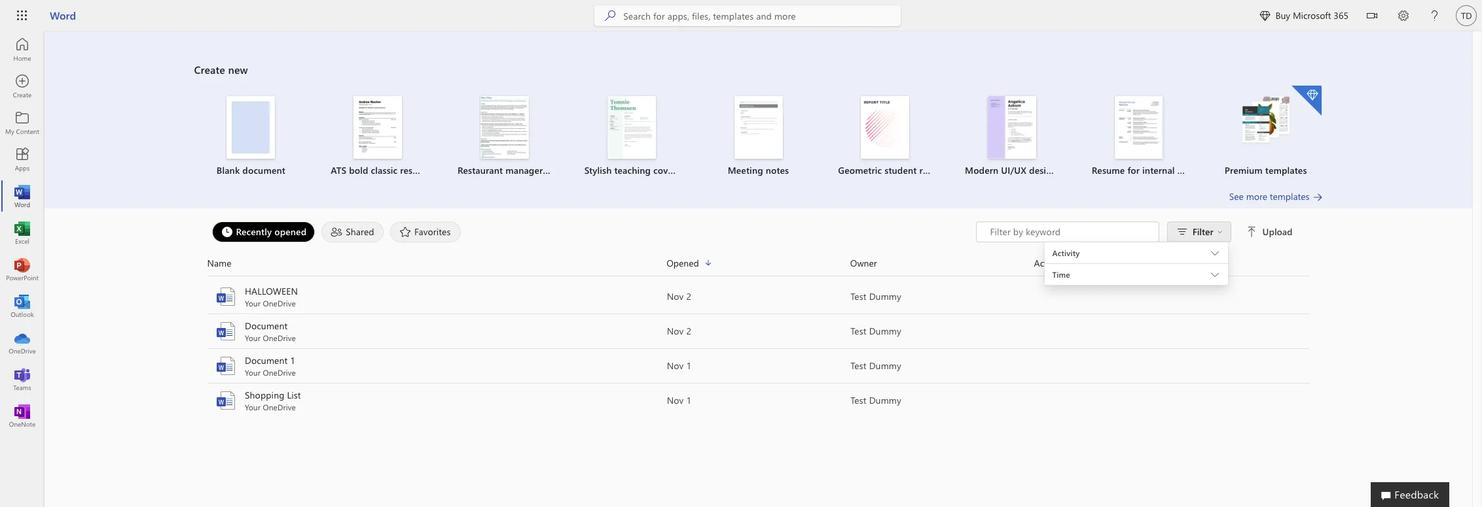 Task type: describe. For each thing, give the bounding box(es) containing it.
opened
[[667, 257, 699, 269]]

onedrive image
[[16, 336, 29, 350]]

bold
[[349, 164, 368, 177]]

opened button
[[667, 256, 850, 271]]

transfer
[[1219, 164, 1251, 177]]

for
[[1128, 164, 1140, 177]]

see more templates button
[[1229, 190, 1323, 204]]

meeting notes element
[[703, 96, 814, 177]]

templates inside button
[[1270, 190, 1310, 203]]

onenote image
[[16, 410, 29, 423]]

test dummy for halloween
[[850, 291, 901, 303]]

onedrive inside shopping list your onedrive
[[262, 403, 296, 413]]

designer
[[1029, 164, 1066, 177]]

test dummy for document
[[850, 325, 901, 338]]

geometric student report
[[838, 164, 946, 177]]

resume inside the restaurant manager resume element
[[545, 164, 576, 177]]

premium templates
[[1225, 164, 1307, 177]]

td
[[1461, 11, 1472, 21]]

1 inside document 1 your onedrive
[[290, 355, 295, 367]]

excel image
[[16, 227, 29, 240]]

activity inside column header
[[1034, 257, 1064, 269]]

shopping
[[245, 390, 284, 402]]

document for 1
[[245, 355, 287, 367]]

0 vertical spatial templates
[[1265, 164, 1307, 177]]

word image for document
[[215, 356, 236, 377]]

0 vertical spatial word image
[[16, 190, 29, 203]]

nov 1 for document 1
[[667, 360, 691, 372]]


[[1217, 230, 1223, 235]]

nov for document 1
[[667, 360, 683, 372]]

Filter by keyword text field
[[989, 226, 1152, 239]]

onedrive inside document your onedrive
[[262, 333, 296, 344]]

word
[[50, 9, 76, 22]]


[[1260, 10, 1270, 21]]

dummy for shopping list
[[869, 395, 901, 407]]

word image for shopping
[[215, 391, 236, 412]]

ats bold classic resume image
[[354, 96, 402, 159]]

tab list inside the 'create new' 'main content'
[[208, 222, 976, 243]]

teaching
[[614, 164, 651, 177]]

test dummy for shopping list
[[850, 395, 901, 407]]

see more templates
[[1229, 190, 1310, 203]]

premium templates image
[[1242, 96, 1290, 145]]

your inside halloween your onedrive
[[245, 299, 260, 309]]

halloween your onedrive
[[245, 285, 298, 309]]

nov for shopping list
[[667, 395, 683, 407]]

ats
[[331, 164, 346, 177]]

365
[[1334, 9, 1349, 22]]

resume for internal company transfer image
[[1115, 96, 1163, 159]]

create
[[194, 63, 225, 77]]

halloween
[[245, 285, 298, 298]]

my content image
[[16, 117, 29, 130]]

create image
[[16, 80, 29, 93]]

test for document 1
[[850, 360, 866, 372]]

geometric student report element
[[830, 96, 946, 177]]

favorites
[[414, 226, 451, 238]]

word banner
[[0, 0, 1482, 34]]

row inside the 'create new' 'main content'
[[207, 256, 1310, 277]]

premium
[[1225, 164, 1263, 177]]

word image for document
[[215, 321, 236, 342]]

meeting notes
[[728, 164, 789, 177]]

restaurant
[[458, 164, 503, 177]]

apps image
[[16, 153, 29, 166]]

Search box. Suggestions appear as you type. search field
[[623, 5, 901, 26]]

company
[[1177, 164, 1216, 177]]

 button
[[1356, 0, 1388, 34]]

1 for list
[[686, 395, 691, 407]]

create new
[[194, 63, 248, 77]]

blank document element
[[195, 96, 307, 177]]

word image for halloween
[[215, 287, 236, 308]]

student
[[885, 164, 917, 177]]

new
[[228, 63, 248, 77]]

activity, column 4 of 4 column header
[[1034, 256, 1310, 271]]

name document cell
[[207, 320, 667, 344]]

restaurant manager resume
[[458, 164, 576, 177]]

activity inside displaying 4 out of 9 files. status
[[1052, 248, 1080, 259]]

classic
[[371, 164, 398, 177]]

nov 2 for halloween
[[667, 291, 691, 303]]

none search field inside "word" banner
[[595, 5, 901, 26]]

feedback
[[1395, 488, 1439, 502]]

stylish
[[584, 164, 612, 177]]

more
[[1246, 190, 1267, 203]]

opened
[[274, 226, 307, 238]]

ui/ux
[[1001, 164, 1027, 177]]

report
[[919, 164, 946, 177]]

premium templates diamond image
[[1291, 86, 1321, 116]]

owner
[[850, 257, 877, 269]]

modern ui/ux designer cover letter image
[[988, 96, 1036, 159]]



Task type: locate. For each thing, give the bounding box(es) containing it.
word image down apps icon
[[16, 190, 29, 203]]

document
[[242, 164, 285, 177]]

0 vertical spatial nov 2
[[667, 291, 691, 303]]

tab list containing recently opened
[[208, 222, 976, 243]]

cover
[[653, 164, 676, 177], [1068, 164, 1091, 177]]

your down halloween
[[245, 299, 260, 309]]

2 cover from the left
[[1068, 164, 1091, 177]]

name
[[207, 257, 231, 269]]

your down shopping
[[245, 403, 260, 413]]

dummy for halloween
[[869, 291, 901, 303]]

activity up time at the right of the page
[[1034, 257, 1064, 269]]

stylish teaching cover letter element
[[576, 96, 702, 177]]

1 dummy from the top
[[869, 291, 901, 303]]

upload
[[1263, 226, 1293, 238]]

restaurant manager resume image
[[480, 96, 529, 159]]

list
[[194, 84, 1323, 190]]

word image left document your onedrive
[[215, 321, 236, 342]]

onedrive down list at the bottom left of page
[[262, 403, 296, 413]]

recently opened
[[236, 226, 307, 238]]

blank
[[217, 164, 240, 177]]

word image
[[16, 190, 29, 203], [215, 287, 236, 308], [215, 321, 236, 342]]

geometric student report image
[[861, 96, 909, 159]]

test for document
[[850, 325, 866, 338]]

letter left for at right
[[1094, 164, 1116, 177]]

your up shopping
[[245, 368, 260, 378]]

word image inside the name document 1 cell
[[215, 356, 236, 377]]

 buy microsoft 365
[[1260, 9, 1349, 22]]

manager
[[505, 164, 543, 177]]

1 nov 2 from the top
[[667, 291, 691, 303]]

internal
[[1142, 164, 1175, 177]]

resume for internal company transfer
[[1092, 164, 1251, 177]]

your
[[245, 299, 260, 309], [245, 333, 260, 344], [245, 368, 260, 378], [245, 403, 260, 413]]

ats bold classic resume
[[331, 164, 431, 177]]

1 letter from the left
[[679, 164, 702, 177]]

templates up see more templates button
[[1265, 164, 1307, 177]]

resume
[[400, 164, 431, 177], [545, 164, 576, 177]]

nov
[[667, 291, 683, 303], [667, 325, 683, 338], [667, 360, 683, 372], [667, 395, 683, 407]]

3 your from the top
[[245, 368, 260, 378]]

row
[[207, 256, 1310, 277]]


[[1247, 227, 1257, 238]]

notes
[[766, 164, 789, 177]]

shared
[[346, 226, 374, 238]]

4 onedrive from the top
[[262, 403, 296, 413]]

test dummy for document 1
[[850, 360, 901, 372]]

2 nov from the top
[[667, 325, 683, 338]]

0 horizontal spatial letter
[[679, 164, 702, 177]]

1 test dummy from the top
[[850, 291, 901, 303]]

your inside shopping list your onedrive
[[245, 403, 260, 413]]

create new main content
[[45, 31, 1472, 419]]

your inside document your onedrive
[[245, 333, 260, 344]]

list
[[287, 390, 301, 402]]

shared element
[[322, 222, 384, 243]]

resume right manager
[[545, 164, 576, 177]]

1 for 1
[[686, 360, 691, 372]]

document down document your onedrive
[[245, 355, 287, 367]]

2 for document
[[686, 325, 691, 338]]

2 test from the top
[[850, 325, 866, 338]]

feedback button
[[1371, 483, 1449, 508]]

tab list
[[208, 222, 976, 243]]

None search field
[[595, 5, 901, 26]]

3 dummy from the top
[[869, 360, 901, 372]]

word image down name
[[215, 287, 236, 308]]

outlook image
[[16, 300, 29, 313]]

microsoft
[[1293, 9, 1331, 22]]

2 vertical spatial word image
[[215, 321, 236, 342]]

4 test dummy from the top
[[850, 395, 901, 407]]

modern
[[965, 164, 999, 177]]

your up document 1 your onedrive
[[245, 333, 260, 344]]

2 onedrive from the top
[[262, 333, 296, 344]]

1 cover from the left
[[653, 164, 676, 177]]

1 vertical spatial document
[[245, 355, 287, 367]]

1 horizontal spatial resume
[[545, 164, 576, 177]]

onedrive up document 1 your onedrive
[[262, 333, 296, 344]]

1 vertical spatial 2
[[686, 325, 691, 338]]

4 your from the top
[[245, 403, 260, 413]]

1 vertical spatial word image
[[215, 287, 236, 308]]

word image inside name shopping list cell
[[215, 391, 236, 412]]

2 word image from the top
[[215, 391, 236, 412]]

nov 1
[[667, 360, 691, 372], [667, 395, 691, 407]]

test
[[850, 291, 866, 303], [850, 325, 866, 338], [850, 360, 866, 372], [850, 395, 866, 407]]

navigation
[[0, 31, 45, 435]]

templates right 'more' at the top right
[[1270, 190, 1310, 203]]

2 resume from the left
[[545, 164, 576, 177]]

2 document from the top
[[245, 355, 287, 367]]

3 test from the top
[[850, 360, 866, 372]]

1 document from the top
[[245, 320, 287, 333]]

resume right classic
[[400, 164, 431, 177]]

filter 
[[1192, 226, 1223, 238]]

word image left shopping
[[215, 391, 236, 412]]

blank document
[[217, 164, 285, 177]]

time
[[1052, 270, 1070, 280]]

favorites element
[[390, 222, 461, 243]]

onedrive inside document 1 your onedrive
[[262, 368, 296, 378]]

list inside the 'create new' 'main content'
[[194, 84, 1323, 190]]

dummy for document
[[869, 325, 901, 338]]

1 vertical spatial nov 2
[[667, 325, 691, 338]]

1 test from the top
[[850, 291, 866, 303]]

1 vertical spatial nov 1
[[667, 395, 691, 407]]

onedrive inside halloween your onedrive
[[262, 299, 296, 309]]

1 2 from the top
[[686, 291, 691, 303]]

3 test dummy from the top
[[850, 360, 901, 372]]

name document 1 cell
[[207, 355, 667, 378]]

shared tab
[[318, 222, 387, 243]]

onedrive
[[262, 299, 296, 309], [262, 333, 296, 344], [262, 368, 296, 378], [262, 403, 296, 413]]

1 horizontal spatial letter
[[1094, 164, 1116, 177]]

2 nov 2 from the top
[[667, 325, 691, 338]]

0 horizontal spatial cover
[[653, 164, 676, 177]]

2 letter from the left
[[1094, 164, 1116, 177]]

name halloween cell
[[207, 285, 667, 309]]

see
[[1229, 190, 1244, 203]]

activity
[[1052, 248, 1080, 259], [1034, 257, 1064, 269]]

1 vertical spatial word image
[[215, 391, 236, 412]]

document 1 your onedrive
[[245, 355, 296, 378]]

1 resume from the left
[[400, 164, 431, 177]]

onedrive up list at the bottom left of page
[[262, 368, 296, 378]]

nov for halloween
[[667, 291, 683, 303]]

1 onedrive from the top
[[262, 299, 296, 309]]

dummy
[[869, 291, 901, 303], [869, 325, 901, 338], [869, 360, 901, 372], [869, 395, 901, 407]]

powerpoint image
[[16, 263, 29, 276]]

test for halloween
[[850, 291, 866, 303]]

your inside document 1 your onedrive
[[245, 368, 260, 378]]

2 dummy from the top
[[869, 325, 901, 338]]

0 horizontal spatial resume
[[400, 164, 431, 177]]

cover inside modern ui/ux designer cover letter element
[[1068, 164, 1091, 177]]

nov 1 for shopping list
[[667, 395, 691, 407]]

cover inside the stylish teaching cover letter element
[[653, 164, 676, 177]]

td button
[[1451, 0, 1482, 31]]

owner button
[[850, 256, 1034, 271]]

modern ui/ux designer cover letter
[[965, 164, 1116, 177]]

1 your from the top
[[245, 299, 260, 309]]

restaurant manager resume element
[[449, 96, 576, 177]]

ats bold classic resume element
[[322, 96, 433, 177]]

2 2 from the top
[[686, 325, 691, 338]]

nov 2 for document
[[667, 325, 691, 338]]

0 vertical spatial 2
[[686, 291, 691, 303]]

name button
[[207, 256, 667, 271]]

0 vertical spatial word image
[[215, 356, 236, 377]]

resume for internal company transfer element
[[1083, 96, 1251, 177]]

activity down filter by keyword text field at right
[[1052, 248, 1080, 259]]

nov 2
[[667, 291, 691, 303], [667, 325, 691, 338]]

cover left resume
[[1068, 164, 1091, 177]]

1
[[290, 355, 295, 367], [686, 360, 691, 372], [686, 395, 691, 407]]

cover right "teaching"
[[653, 164, 676, 177]]

 upload
[[1247, 226, 1293, 238]]

menu
[[1045, 242, 1228, 243]]

2 test dummy from the top
[[850, 325, 901, 338]]

list containing blank document
[[194, 84, 1323, 190]]

resume inside ats bold classic resume element
[[400, 164, 431, 177]]

templates
[[1265, 164, 1307, 177], [1270, 190, 1310, 203]]

stylish teaching cover letter image
[[607, 96, 656, 159]]

0 vertical spatial nov 1
[[667, 360, 691, 372]]


[[1367, 10, 1377, 21]]

word image
[[215, 356, 236, 377], [215, 391, 236, 412]]

4 nov from the top
[[667, 395, 683, 407]]

document for your
[[245, 320, 287, 333]]

resume
[[1092, 164, 1125, 177]]

document down halloween your onedrive
[[245, 320, 287, 333]]

word image inside name document cell
[[215, 321, 236, 342]]

document your onedrive
[[245, 320, 296, 344]]

meeting notes image
[[734, 96, 783, 159]]

2 for halloween
[[686, 291, 691, 303]]

stylish teaching cover letter
[[584, 164, 702, 177]]

document
[[245, 320, 287, 333], [245, 355, 287, 367]]

document inside document your onedrive
[[245, 320, 287, 333]]

geometric
[[838, 164, 882, 177]]

3 onedrive from the top
[[262, 368, 296, 378]]

letter
[[679, 164, 702, 177], [1094, 164, 1116, 177]]

menu inside displaying 4 out of 9 files. status
[[1045, 242, 1228, 243]]

1 nov from the top
[[667, 291, 683, 303]]

4 dummy from the top
[[869, 395, 901, 407]]

3 nov from the top
[[667, 360, 683, 372]]

letter left the meeting
[[679, 164, 702, 177]]

name shopping list cell
[[207, 390, 667, 413]]

shopping list your onedrive
[[245, 390, 301, 413]]

displaying 4 out of 9 files. status
[[976, 222, 1295, 289]]

1 vertical spatial templates
[[1270, 190, 1310, 203]]

4 test from the top
[[850, 395, 866, 407]]

onedrive down halloween
[[262, 299, 296, 309]]

1 nov 1 from the top
[[667, 360, 691, 372]]

2
[[686, 291, 691, 303], [686, 325, 691, 338]]

2 your from the top
[[245, 333, 260, 344]]

0 vertical spatial document
[[245, 320, 287, 333]]

row containing name
[[207, 256, 1310, 277]]

nov for document
[[667, 325, 683, 338]]

favorites tab
[[387, 222, 464, 243]]

home image
[[16, 43, 29, 56]]

meeting
[[728, 164, 763, 177]]

filter
[[1192, 226, 1213, 238]]

recently opened element
[[212, 222, 315, 243]]

buy
[[1275, 9, 1290, 22]]

premium templates element
[[1210, 86, 1321, 177]]

test for shopping list
[[850, 395, 866, 407]]

document inside document 1 your onedrive
[[245, 355, 287, 367]]

2 nov 1 from the top
[[667, 395, 691, 407]]

1 word image from the top
[[215, 356, 236, 377]]

modern ui/ux designer cover letter element
[[957, 96, 1116, 177]]

1 horizontal spatial cover
[[1068, 164, 1091, 177]]

test dummy
[[850, 291, 901, 303], [850, 325, 901, 338], [850, 360, 901, 372], [850, 395, 901, 407]]

recently
[[236, 226, 272, 238]]

dummy for document 1
[[869, 360, 901, 372]]

teams image
[[16, 373, 29, 386]]

recently opened tab
[[208, 222, 318, 243]]

word image inside name halloween cell
[[215, 287, 236, 308]]

word image left document 1 your onedrive
[[215, 356, 236, 377]]



Task type: vqa. For each thing, say whether or not it's contained in the screenshot.
Search Field inside Word banner
no



